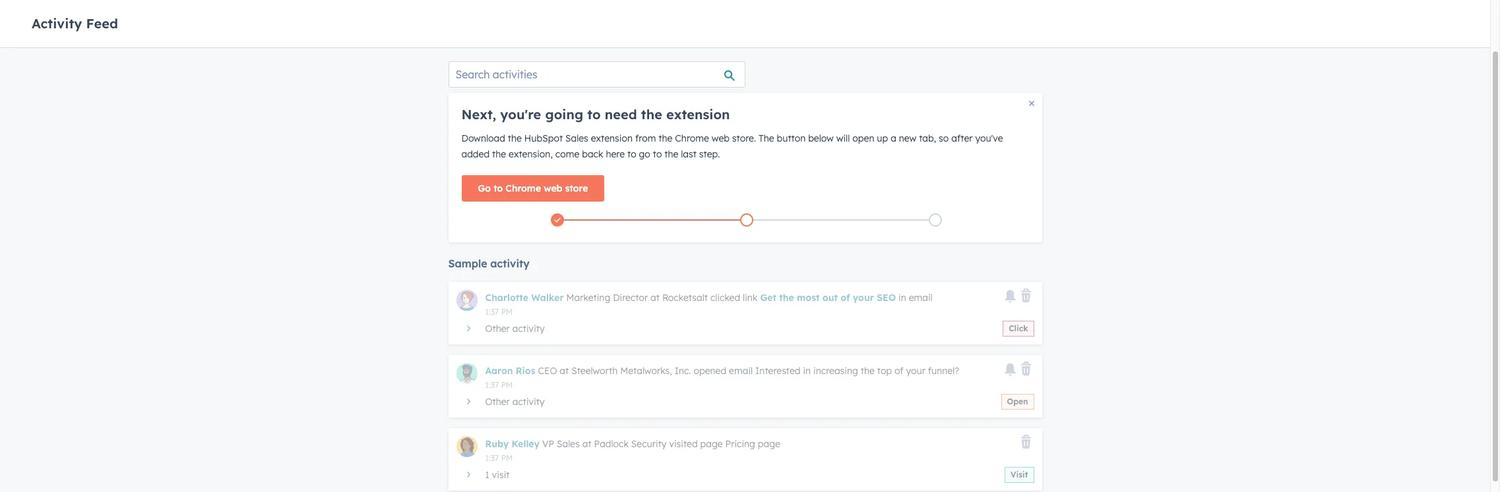Task type: locate. For each thing, give the bounding box(es) containing it.
hubspot
[[524, 133, 563, 144]]

0 horizontal spatial page
[[700, 439, 723, 451]]

2 1:37 pm from the top
[[485, 381, 513, 391]]

0 vertical spatial 1:37 pm
[[485, 307, 513, 317]]

email right opened
[[729, 366, 753, 377]]

in left increasing
[[803, 366, 811, 377]]

0 vertical spatial sales
[[565, 133, 588, 144]]

1:37 down aaron
[[485, 381, 499, 391]]

sales
[[565, 133, 588, 144], [557, 439, 580, 451]]

1:37 for charlotte walker
[[485, 307, 499, 317]]

2 pm from the top
[[501, 381, 513, 391]]

Search activities search field
[[448, 61, 745, 88]]

1 horizontal spatial extension
[[666, 106, 730, 123]]

go to chrome web store button
[[462, 175, 605, 202]]

get the most out of your seo link
[[760, 292, 896, 304]]

2 vertical spatial at
[[582, 439, 592, 451]]

email
[[909, 292, 933, 304], [729, 366, 753, 377]]

store.
[[732, 133, 756, 144]]

3 1:37 pm from the top
[[485, 454, 513, 464]]

of right out
[[841, 292, 850, 304]]

the down download
[[492, 148, 506, 160]]

will
[[836, 133, 850, 144]]

page right pricing
[[758, 439, 780, 451]]

1:37 pm
[[485, 307, 513, 317], [485, 381, 513, 391], [485, 454, 513, 464]]

seo
[[877, 292, 896, 304]]

1 horizontal spatial email
[[909, 292, 933, 304]]

1 vertical spatial sales
[[557, 439, 580, 451]]

onboarding.steps.finalstep.title image
[[932, 217, 939, 225]]

to
[[587, 106, 601, 123], [627, 148, 636, 160], [653, 148, 662, 160], [494, 183, 503, 195]]

0 vertical spatial at
[[651, 292, 660, 304]]

most
[[797, 292, 820, 304]]

you're
[[500, 106, 541, 123]]

1:37 down ruby
[[485, 454, 499, 464]]

steelworth
[[571, 366, 618, 377]]

0 vertical spatial your
[[853, 292, 874, 304]]

3 1:37 from the top
[[485, 454, 499, 464]]

go
[[639, 148, 650, 160]]

0 horizontal spatial at
[[560, 366, 569, 377]]

go
[[478, 183, 491, 195]]

pm down charlotte
[[501, 307, 513, 317]]

sales inside download the hubspot sales extension from the chrome web store. the button below will open up a new tab, so after you've added the extension, come back here to go to the last step.
[[565, 133, 588, 144]]

pricing
[[725, 439, 755, 451]]

1:37
[[485, 307, 499, 317], [485, 381, 499, 391], [485, 454, 499, 464]]

web
[[712, 133, 730, 144], [544, 183, 562, 195]]

pm down aaron rios 'link'
[[501, 381, 513, 391]]

from
[[635, 133, 656, 144]]

1 horizontal spatial page
[[758, 439, 780, 451]]

2 vertical spatial 1:37
[[485, 454, 499, 464]]

sample activity
[[448, 257, 530, 271]]

extension
[[666, 106, 730, 123], [591, 133, 633, 144]]

at right the director
[[651, 292, 660, 304]]

pm for ruby kelley
[[501, 454, 513, 464]]

0 horizontal spatial your
[[853, 292, 874, 304]]

page
[[700, 439, 723, 451], [758, 439, 780, 451]]

at right the 'ceo'
[[560, 366, 569, 377]]

0 horizontal spatial extension
[[591, 133, 633, 144]]

increasing
[[814, 366, 858, 377]]

pm
[[501, 307, 513, 317], [501, 381, 513, 391], [501, 454, 513, 464]]

charlotte
[[485, 292, 528, 304]]

1 horizontal spatial in
[[899, 292, 906, 304]]

0 vertical spatial pm
[[501, 307, 513, 317]]

1 horizontal spatial web
[[712, 133, 730, 144]]

added
[[462, 148, 490, 160]]

0 vertical spatial 1:37
[[485, 307, 499, 317]]

aaron
[[485, 366, 513, 377]]

of
[[841, 292, 850, 304], [895, 366, 904, 377]]

the up from at the top
[[641, 106, 662, 123]]

chrome up last
[[675, 133, 709, 144]]

chrome down extension,
[[506, 183, 541, 195]]

1:37 pm down ruby
[[485, 454, 513, 464]]

2 page from the left
[[758, 439, 780, 451]]

pm down ruby kelley link
[[501, 454, 513, 464]]

a
[[891, 133, 897, 144]]

1:37 for ruby kelley
[[485, 454, 499, 464]]

your left funnel?
[[906, 366, 926, 377]]

extension,
[[509, 148, 553, 160]]

list
[[463, 211, 1030, 230]]

0 horizontal spatial web
[[544, 183, 562, 195]]

sample
[[448, 257, 487, 271]]

1 vertical spatial your
[[906, 366, 926, 377]]

in
[[899, 292, 906, 304], [803, 366, 811, 377]]

back
[[582, 148, 603, 160]]

1 1:37 pm from the top
[[485, 307, 513, 317]]

page right the visited
[[700, 439, 723, 451]]

kelley
[[512, 439, 540, 451]]

at left padlock
[[582, 439, 592, 451]]

1 horizontal spatial at
[[582, 439, 592, 451]]

1:37 pm down charlotte
[[485, 307, 513, 317]]

activity feed
[[32, 15, 118, 31]]

2 vertical spatial 1:37 pm
[[485, 454, 513, 464]]

security
[[631, 439, 667, 451]]

aaron rios ceo at steelworth metalworks, inc. opened email interested in increasing the top of your funnel?
[[485, 366, 960, 377]]

click
[[1009, 324, 1028, 334]]

top
[[877, 366, 892, 377]]

the left top
[[861, 366, 875, 377]]

0 horizontal spatial email
[[729, 366, 753, 377]]

extension up the here
[[591, 133, 633, 144]]

web up step.
[[712, 133, 730, 144]]

the
[[759, 133, 774, 144]]

0 vertical spatial email
[[909, 292, 933, 304]]

1 horizontal spatial of
[[895, 366, 904, 377]]

to inside 'button'
[[494, 183, 503, 195]]

ruby
[[485, 439, 509, 451]]

your left seo on the bottom of the page
[[853, 292, 874, 304]]

1 vertical spatial extension
[[591, 133, 633, 144]]

email right seo on the bottom of the page
[[909, 292, 933, 304]]

open
[[1007, 397, 1028, 407]]

0 vertical spatial extension
[[666, 106, 730, 123]]

sales right the vp
[[557, 439, 580, 451]]

padlock
[[594, 439, 629, 451]]

1 vertical spatial web
[[544, 183, 562, 195]]

the
[[641, 106, 662, 123], [508, 133, 522, 144], [659, 133, 673, 144], [492, 148, 506, 160], [665, 148, 679, 160], [779, 292, 794, 304], [861, 366, 875, 377]]

in right seo on the bottom of the page
[[899, 292, 906, 304]]

2 1:37 from the top
[[485, 381, 499, 391]]

of right top
[[895, 366, 904, 377]]

charlotte walker link
[[485, 292, 564, 304]]

1:37 down charlotte
[[485, 307, 499, 317]]

0 horizontal spatial chrome
[[506, 183, 541, 195]]

1 horizontal spatial chrome
[[675, 133, 709, 144]]

1 vertical spatial pm
[[501, 381, 513, 391]]

1:37 pm down aaron
[[485, 381, 513, 391]]

chrome
[[675, 133, 709, 144], [506, 183, 541, 195]]

3 pm from the top
[[501, 454, 513, 464]]

1 pm from the top
[[501, 307, 513, 317]]

0 horizontal spatial of
[[841, 292, 850, 304]]

0 vertical spatial web
[[712, 133, 730, 144]]

chrome inside download the hubspot sales extension from the chrome web store. the button below will open up a new tab, so after you've added the extension, come back here to go to the last step.
[[675, 133, 709, 144]]

1 vertical spatial in
[[803, 366, 811, 377]]

0 vertical spatial chrome
[[675, 133, 709, 144]]

at
[[651, 292, 660, 304], [560, 366, 569, 377], [582, 439, 592, 451]]

1:37 pm for ruby kelley
[[485, 454, 513, 464]]

web left store
[[544, 183, 562, 195]]

1 vertical spatial 1:37
[[485, 381, 499, 391]]

sales up 'come'
[[565, 133, 588, 144]]

2 vertical spatial pm
[[501, 454, 513, 464]]

extension up last
[[666, 106, 730, 123]]

you've
[[975, 133, 1003, 144]]

close image
[[1029, 101, 1034, 106]]

sales for vp
[[557, 439, 580, 451]]

step.
[[699, 148, 720, 160]]

1 vertical spatial 1:37 pm
[[485, 381, 513, 391]]

visit
[[1011, 470, 1028, 480]]

store
[[565, 183, 588, 195]]

2 horizontal spatial at
[[651, 292, 660, 304]]

1 vertical spatial chrome
[[506, 183, 541, 195]]

1 1:37 from the top
[[485, 307, 499, 317]]

your
[[853, 292, 874, 304], [906, 366, 926, 377]]



Task type: describe. For each thing, give the bounding box(es) containing it.
out
[[823, 292, 838, 304]]

ceo
[[538, 366, 557, 377]]

web inside download the hubspot sales extension from the chrome web store. the button below will open up a new tab, so after you've added the extension, come back here to go to the last step.
[[712, 133, 730, 144]]

come
[[555, 148, 579, 160]]

1 page from the left
[[700, 439, 723, 451]]

need
[[605, 106, 637, 123]]

rocketsalt
[[662, 292, 708, 304]]

activity
[[490, 257, 530, 271]]

pm for aaron rios
[[501, 381, 513, 391]]

sales for hubspot
[[565, 133, 588, 144]]

web inside 'button'
[[544, 183, 562, 195]]

1:37 for aaron rios
[[485, 381, 499, 391]]

new
[[899, 133, 917, 144]]

download
[[462, 133, 505, 144]]

below
[[808, 133, 834, 144]]

button
[[777, 133, 806, 144]]

ruby kelley vp sales at padlock security visited page pricing page
[[485, 439, 780, 451]]

aaron rios link
[[485, 366, 535, 377]]

0 vertical spatial of
[[841, 292, 850, 304]]

1 vertical spatial email
[[729, 366, 753, 377]]

at for sales
[[582, 439, 592, 451]]

after
[[952, 133, 973, 144]]

next, you're going to need the extension
[[462, 106, 730, 123]]

director
[[613, 292, 648, 304]]

vp
[[542, 439, 554, 451]]

1:37 pm for charlotte walker
[[485, 307, 513, 317]]

so
[[939, 133, 949, 144]]

extension inside download the hubspot sales extension from the chrome web store. the button below will open up a new tab, so after you've added the extension, come back here to go to the last step.
[[591, 133, 633, 144]]

visited
[[669, 439, 698, 451]]

walker
[[531, 292, 564, 304]]

1 vertical spatial at
[[560, 366, 569, 377]]

1:37 pm for aaron rios
[[485, 381, 513, 391]]

clicked
[[710, 292, 740, 304]]

up
[[877, 133, 888, 144]]

link
[[743, 292, 758, 304]]

at for director
[[651, 292, 660, 304]]

tab,
[[919, 133, 936, 144]]

0 horizontal spatial in
[[803, 366, 811, 377]]

the right get
[[779, 292, 794, 304]]

1 horizontal spatial your
[[906, 366, 926, 377]]

chrome inside 'button'
[[506, 183, 541, 195]]

charlotte walker marketing director at rocketsalt clicked link get the most out of your seo in email
[[485, 292, 933, 304]]

open
[[853, 133, 874, 144]]

rios
[[516, 366, 535, 377]]

ruby kelley link
[[485, 439, 540, 451]]

the right from at the top
[[659, 133, 673, 144]]

get
[[760, 292, 777, 304]]

the left last
[[665, 148, 679, 160]]

here
[[606, 148, 625, 160]]

1 vertical spatial of
[[895, 366, 904, 377]]

the up extension,
[[508, 133, 522, 144]]

metalworks,
[[620, 366, 672, 377]]

activity
[[32, 15, 82, 31]]

download the hubspot sales extension from the chrome web store. the button below will open up a new tab, so after you've added the extension, come back here to go to the last step.
[[462, 133, 1003, 160]]

last
[[681, 148, 697, 160]]

going
[[545, 106, 583, 123]]

go to chrome web store
[[478, 183, 588, 195]]

interested
[[756, 366, 801, 377]]

next,
[[462, 106, 496, 123]]

marketing
[[566, 292, 610, 304]]

funnel?
[[928, 366, 960, 377]]

feed
[[86, 15, 118, 31]]

inc.
[[675, 366, 691, 377]]

pm for charlotte walker
[[501, 307, 513, 317]]

0 vertical spatial in
[[899, 292, 906, 304]]

opened
[[694, 366, 727, 377]]



Task type: vqa. For each thing, say whether or not it's contained in the screenshot.
the Rios
yes



